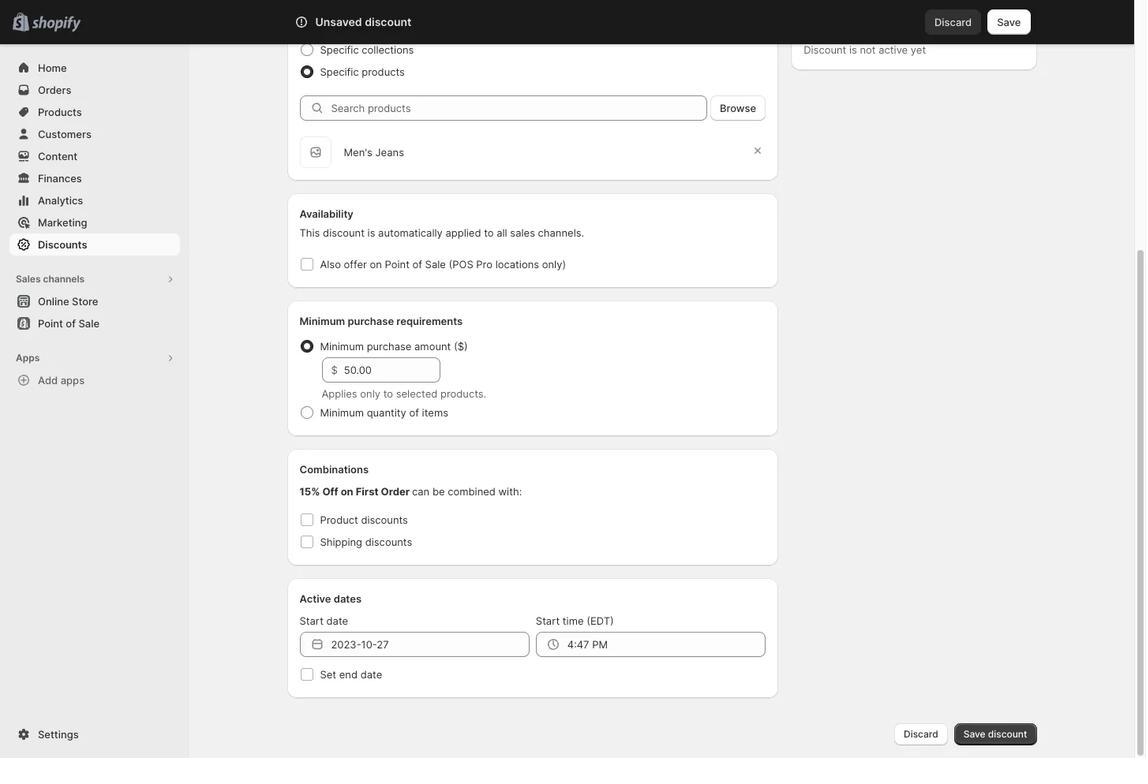 Task type: describe. For each thing, give the bounding box(es) containing it.
product discounts
[[320, 514, 408, 527]]

minimum purchase amount ($)
[[320, 340, 468, 353]]

sales channels button
[[9, 268, 180, 291]]

2 vertical spatial of
[[409, 407, 419, 419]]

order
[[381, 486, 410, 498]]

point of sale button
[[0, 313, 190, 335]]

dates
[[334, 593, 362, 606]]

add apps
[[38, 374, 85, 387]]

channels.
[[538, 227, 584, 239]]

0 vertical spatial sale
[[425, 258, 446, 271]]

sales channels
[[16, 273, 85, 285]]

applies for applies only to selected products.
[[322, 388, 357, 400]]

Search products text field
[[331, 96, 707, 121]]

point inside button
[[38, 317, 63, 330]]

Start date text field
[[331, 632, 530, 658]]

set
[[320, 669, 336, 681]]

applied
[[446, 227, 481, 239]]

also offer on point of sale (pos pro locations only)
[[320, 258, 566, 271]]

discounts
[[38, 238, 87, 251]]

start for start time (edt)
[[536, 615, 560, 628]]

to inside availability this discount is automatically applied to all sales channels.
[[484, 227, 494, 239]]

availability
[[300, 208, 354, 220]]

products.
[[441, 388, 486, 400]]

with:
[[499, 486, 522, 498]]

orders
[[38, 84, 71, 96]]

home
[[38, 62, 67, 74]]

unsaved discount
[[315, 15, 412, 28]]

start time (edt)
[[536, 615, 614, 628]]

analytics link
[[9, 190, 180, 212]]

discard for save
[[935, 16, 972, 28]]

settings
[[38, 729, 79, 741]]

home link
[[9, 57, 180, 79]]

discount inside availability this discount is automatically applied to all sales channels.
[[323, 227, 365, 239]]

marketing link
[[9, 212, 180, 234]]

locations
[[496, 258, 539, 271]]

automatically
[[378, 227, 443, 239]]

of inside button
[[66, 317, 76, 330]]

active
[[300, 593, 331, 606]]

products
[[38, 106, 82, 118]]

men's
[[344, 146, 373, 159]]

all
[[497, 227, 507, 239]]

items
[[422, 407, 448, 419]]

first
[[356, 486, 379, 498]]

orders link
[[9, 79, 180, 101]]

search button
[[338, 9, 796, 35]]

not
[[860, 43, 876, 56]]

point of sale link
[[9, 313, 180, 335]]

online store
[[38, 295, 98, 308]]

1 horizontal spatial to
[[383, 388, 393, 400]]

off
[[322, 486, 338, 498]]

time
[[563, 615, 584, 628]]

minimum for minimum purchase requirements
[[300, 315, 345, 328]]

pro
[[476, 258, 493, 271]]

offer
[[344, 258, 367, 271]]

$
[[331, 364, 338, 377]]

add
[[38, 374, 58, 387]]

discard for save discount
[[904, 729, 939, 741]]

minimum purchase requirements
[[300, 315, 463, 328]]

specific collections
[[320, 43, 414, 56]]

applies for applies to
[[300, 18, 336, 31]]

combined
[[448, 486, 496, 498]]

combinations
[[300, 463, 369, 476]]

1 vertical spatial date
[[361, 669, 382, 681]]

content link
[[9, 145, 180, 167]]

customers link
[[9, 123, 180, 145]]

browse
[[720, 102, 757, 114]]

unsaved
[[315, 15, 362, 28]]

browse button
[[711, 96, 766, 121]]

Start time (EDT) text field
[[568, 632, 766, 658]]

discounts for shipping discounts
[[365, 536, 412, 549]]

products link
[[9, 101, 180, 123]]

shipping
[[320, 536, 362, 549]]

save button
[[988, 9, 1031, 35]]

availability this discount is automatically applied to all sales channels.
[[300, 208, 584, 239]]

product
[[320, 514, 358, 527]]

only)
[[542, 258, 566, 271]]

save discount
[[964, 729, 1028, 741]]

active dates
[[300, 593, 362, 606]]

marketing
[[38, 216, 87, 229]]

(edt)
[[587, 615, 614, 628]]

discount for unsaved discount
[[365, 15, 412, 28]]

store
[[72, 295, 98, 308]]

yet
[[911, 43, 926, 56]]

shopify image
[[32, 16, 81, 32]]



Task type: locate. For each thing, give the bounding box(es) containing it.
is inside availability this discount is automatically applied to all sales channels.
[[368, 227, 375, 239]]

point of sale
[[38, 317, 100, 330]]

discount
[[365, 15, 412, 28], [323, 227, 365, 239], [988, 729, 1028, 741]]

2 specific from the top
[[320, 66, 359, 78]]

point down automatically
[[385, 258, 410, 271]]

1 vertical spatial purchase
[[367, 340, 412, 353]]

specific down unsaved
[[320, 43, 359, 56]]

specific down specific collections
[[320, 66, 359, 78]]

0 vertical spatial discard
[[935, 16, 972, 28]]

be
[[433, 486, 445, 498]]

minimum quantity of items
[[320, 407, 448, 419]]

start date
[[300, 615, 348, 628]]

specific for specific collections
[[320, 43, 359, 56]]

1 vertical spatial save
[[964, 729, 986, 741]]

1 vertical spatial discard button
[[895, 724, 948, 746]]

set end date
[[320, 669, 382, 681]]

1 vertical spatial on
[[341, 486, 353, 498]]

1 horizontal spatial save
[[997, 16, 1021, 28]]

0 horizontal spatial start
[[300, 615, 324, 628]]

shipping discounts
[[320, 536, 412, 549]]

discount for save discount
[[988, 729, 1028, 741]]

minimum for minimum quantity of items
[[320, 407, 364, 419]]

0 vertical spatial minimum
[[300, 315, 345, 328]]

can
[[412, 486, 430, 498]]

save discount button
[[954, 724, 1037, 746]]

discounts up shipping discounts
[[361, 514, 408, 527]]

0 vertical spatial applies
[[300, 18, 336, 31]]

apps
[[16, 352, 40, 364]]

start left the time
[[536, 615, 560, 628]]

online store button
[[0, 291, 190, 313]]

men's jeans
[[344, 146, 404, 159]]

products
[[362, 66, 405, 78]]

1 horizontal spatial sale
[[425, 258, 446, 271]]

1 vertical spatial to
[[484, 227, 494, 239]]

($)
[[454, 340, 468, 353]]

specific for specific products
[[320, 66, 359, 78]]

to left all
[[484, 227, 494, 239]]

1 horizontal spatial on
[[370, 258, 382, 271]]

settings link
[[9, 724, 180, 746]]

on for off
[[341, 486, 353, 498]]

only
[[360, 388, 381, 400]]

0 vertical spatial on
[[370, 258, 382, 271]]

apps
[[61, 374, 85, 387]]

online
[[38, 295, 69, 308]]

1 vertical spatial sale
[[78, 317, 100, 330]]

sales
[[16, 273, 41, 285]]

1 horizontal spatial discount
[[365, 15, 412, 28]]

save for save discount
[[964, 729, 986, 741]]

2 start from the left
[[536, 615, 560, 628]]

2 horizontal spatial discount
[[988, 729, 1028, 741]]

discard button left save discount button
[[895, 724, 948, 746]]

quantity
[[367, 407, 407, 419]]

1 start from the left
[[300, 615, 324, 628]]

purchase up minimum purchase amount ($)
[[348, 315, 394, 328]]

0 horizontal spatial discount
[[323, 227, 365, 239]]

requirements
[[397, 315, 463, 328]]

1 vertical spatial point
[[38, 317, 63, 330]]

discard left save discount
[[904, 729, 939, 741]]

customers
[[38, 128, 92, 141]]

discard button for save
[[925, 9, 982, 35]]

date down active dates on the left bottom
[[326, 615, 348, 628]]

1 vertical spatial is
[[368, 227, 375, 239]]

0 horizontal spatial to
[[339, 18, 349, 31]]

0 vertical spatial is
[[850, 43, 857, 56]]

channels
[[43, 273, 85, 285]]

is left automatically
[[368, 227, 375, 239]]

0 horizontal spatial sale
[[78, 317, 100, 330]]

minimum
[[300, 315, 345, 328], [320, 340, 364, 353], [320, 407, 364, 419]]

on right the offer
[[370, 258, 382, 271]]

point down online
[[38, 317, 63, 330]]

of down the online store
[[66, 317, 76, 330]]

on
[[370, 258, 382, 271], [341, 486, 353, 498]]

content
[[38, 150, 78, 163]]

on for offer
[[370, 258, 382, 271]]

save for save
[[997, 16, 1021, 28]]

this
[[300, 227, 320, 239]]

to up specific collections
[[339, 18, 349, 31]]

discount is not active yet
[[804, 43, 926, 56]]

to right only
[[383, 388, 393, 400]]

start down active
[[300, 615, 324, 628]]

applies
[[300, 18, 336, 31], [322, 388, 357, 400]]

1 horizontal spatial date
[[361, 669, 382, 681]]

0 vertical spatial specific
[[320, 43, 359, 56]]

active
[[879, 43, 908, 56]]

discounts link
[[9, 234, 180, 256]]

sale
[[425, 258, 446, 271], [78, 317, 100, 330]]

purchase for amount
[[367, 340, 412, 353]]

0 vertical spatial date
[[326, 615, 348, 628]]

purchase up $ text field
[[367, 340, 412, 353]]

sales
[[510, 227, 535, 239]]

0 vertical spatial discard button
[[925, 9, 982, 35]]

also
[[320, 258, 341, 271]]

purchase for requirements
[[348, 315, 394, 328]]

0 horizontal spatial is
[[368, 227, 375, 239]]

1 vertical spatial minimum
[[320, 340, 364, 353]]

date right end
[[361, 669, 382, 681]]

apps button
[[9, 347, 180, 370]]

1 vertical spatial discard
[[904, 729, 939, 741]]

specific products
[[320, 66, 405, 78]]

2 vertical spatial discount
[[988, 729, 1028, 741]]

discounts for product discounts
[[361, 514, 408, 527]]

0 vertical spatial to
[[339, 18, 349, 31]]

discard button up yet
[[925, 9, 982, 35]]

1 vertical spatial specific
[[320, 66, 359, 78]]

applies only to selected products.
[[322, 388, 486, 400]]

selected
[[396, 388, 438, 400]]

15%
[[300, 486, 320, 498]]

1 vertical spatial of
[[66, 317, 76, 330]]

(pos
[[449, 258, 474, 271]]

finances
[[38, 172, 82, 185]]

1 horizontal spatial start
[[536, 615, 560, 628]]

2 vertical spatial to
[[383, 388, 393, 400]]

0 vertical spatial discounts
[[361, 514, 408, 527]]

date
[[326, 615, 348, 628], [361, 669, 382, 681]]

end
[[339, 669, 358, 681]]

discard left save button
[[935, 16, 972, 28]]

amount
[[415, 340, 451, 353]]

applies up specific collections
[[300, 18, 336, 31]]

start
[[300, 615, 324, 628], [536, 615, 560, 628]]

1 vertical spatial applies
[[322, 388, 357, 400]]

minimum for minimum purchase amount ($)
[[320, 340, 364, 353]]

1 specific from the top
[[320, 43, 359, 56]]

on right off
[[341, 486, 353, 498]]

0 vertical spatial of
[[413, 258, 422, 271]]

sale left '(pos'
[[425, 258, 446, 271]]

applies down $
[[322, 388, 357, 400]]

discard button for save discount
[[895, 724, 948, 746]]

0 horizontal spatial on
[[341, 486, 353, 498]]

0 horizontal spatial save
[[964, 729, 986, 741]]

15% off on first order can be combined with:
[[300, 486, 522, 498]]

sale down store
[[78, 317, 100, 330]]

online store link
[[9, 291, 180, 313]]

of down the selected
[[409, 407, 419, 419]]

1 vertical spatial discount
[[323, 227, 365, 239]]

sale inside button
[[78, 317, 100, 330]]

discount
[[804, 43, 847, 56]]

start for start date
[[300, 615, 324, 628]]

is left not
[[850, 43, 857, 56]]

1 vertical spatial discounts
[[365, 536, 412, 549]]

discounts down product discounts
[[365, 536, 412, 549]]

is
[[850, 43, 857, 56], [368, 227, 375, 239]]

2 vertical spatial minimum
[[320, 407, 364, 419]]

discount inside button
[[988, 729, 1028, 741]]

0 vertical spatial purchase
[[348, 315, 394, 328]]

$ text field
[[344, 358, 440, 383]]

0 horizontal spatial date
[[326, 615, 348, 628]]

purchase
[[348, 315, 394, 328], [367, 340, 412, 353]]

collections
[[362, 43, 414, 56]]

add apps button
[[9, 370, 180, 392]]

to
[[339, 18, 349, 31], [484, 227, 494, 239], [383, 388, 393, 400]]

0 horizontal spatial point
[[38, 317, 63, 330]]

0 vertical spatial point
[[385, 258, 410, 271]]

of down automatically
[[413, 258, 422, 271]]

2 horizontal spatial to
[[484, 227, 494, 239]]

jeans
[[375, 146, 404, 159]]

search
[[364, 16, 398, 28]]

applies to
[[300, 18, 349, 31]]

0 vertical spatial discount
[[365, 15, 412, 28]]

1 horizontal spatial is
[[850, 43, 857, 56]]

1 horizontal spatial point
[[385, 258, 410, 271]]

discard button
[[925, 9, 982, 35], [895, 724, 948, 746]]

0 vertical spatial save
[[997, 16, 1021, 28]]



Task type: vqa. For each thing, say whether or not it's contained in the screenshot.
dialog
no



